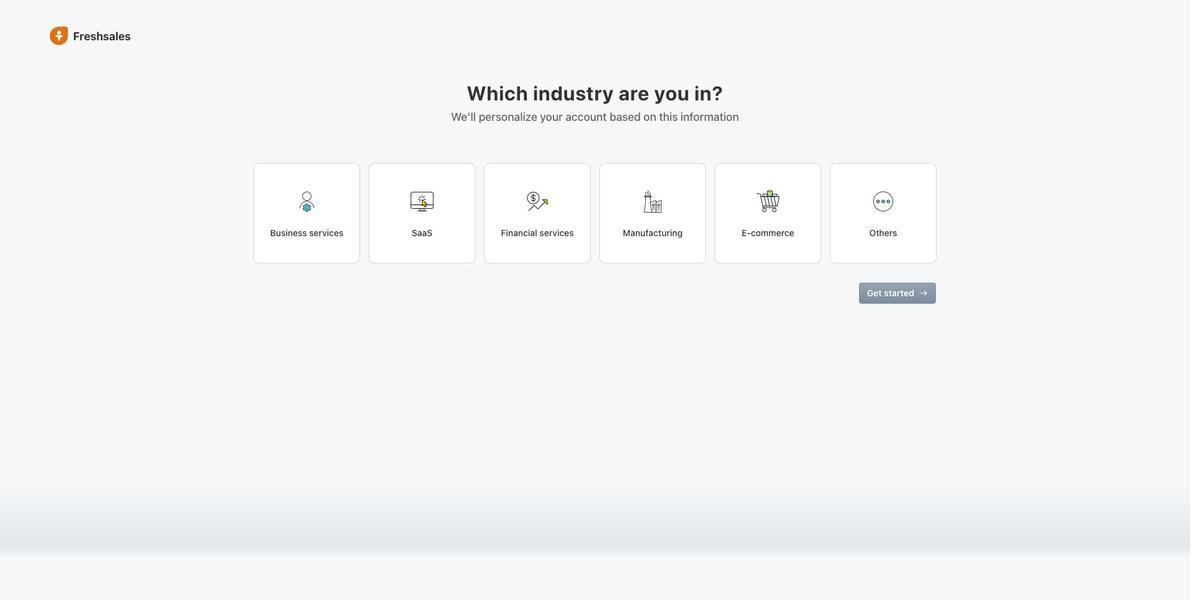 Task type: locate. For each thing, give the bounding box(es) containing it.
jane
[[363, 499, 383, 510], [275, 555, 292, 564]]

jane right sent
[[363, 499, 383, 510]]

we'll
[[451, 110, 476, 123]]

contacted link
[[501, 151, 633, 167]]

services down financial services icon
[[540, 228, 574, 238]]

services for business services
[[309, 228, 344, 238]]

1 vertical spatial to
[[353, 499, 361, 510]]

account
[[566, 110, 607, 123]]

to left add
[[277, 196, 284, 206]]

services
[[309, 228, 344, 238], [540, 228, 574, 238]]

lost
[[982, 154, 997, 163]]

which industry are you in? we'll personalize your account based on this information
[[451, 81, 739, 123]]

1 services from the left
[[309, 228, 344, 238]]

click
[[257, 196, 275, 206]]

saas
[[412, 228, 433, 238]]

others
[[870, 228, 898, 238]]

0 vertical spatial jane
[[363, 499, 383, 510]]

any
[[341, 555, 353, 564]]

sent
[[332, 499, 350, 510]]

container_wx8msf4aqz5i3rn1 image
[[383, 500, 392, 509], [251, 504, 263, 517]]

to
[[277, 196, 284, 206], [353, 499, 361, 510]]

account
[[463, 249, 492, 259]]

/
[[978, 154, 980, 163]]

1 horizontal spatial jane
[[363, 499, 383, 510]]

0 horizontal spatial to
[[277, 196, 284, 206]]

services for financial services
[[540, 228, 574, 238]]

1 horizontal spatial services
[[540, 228, 574, 238]]

part
[[315, 555, 330, 564]]

manufacturing
[[623, 228, 683, 238]]

Search your CRM... text field
[[55, 30, 179, 51]]

e-
[[742, 228, 751, 238]]

qualified link
[[766, 151, 898, 167]]

0 vertical spatial to
[[277, 196, 284, 206]]

an
[[275, 499, 287, 510]]

container_wx8msf4aqz5i3rn1 image left 9
[[251, 504, 263, 517]]

glendale, arizona, usa link
[[247, 262, 332, 272]]

services up usa at the top of the page
[[309, 228, 344, 238]]

new link
[[368, 151, 501, 167]]

0 horizontal spatial qualified
[[269, 153, 307, 163]]

commerce
[[751, 228, 795, 238]]

interested button
[[633, 152, 766, 167]]

qualified inside sales qualified lead link
[[269, 153, 307, 163]]

0 horizontal spatial jane
[[275, 555, 292, 564]]

saas icon image
[[407, 187, 437, 217]]

of
[[332, 555, 339, 564]]

click to add tags
[[257, 196, 318, 206]]

2 services from the left
[[540, 228, 574, 238]]

is
[[294, 555, 300, 564]]

financial services
[[501, 228, 574, 238]]

email
[[679, 249, 698, 259]]

tags
[[302, 196, 318, 206]]

your
[[540, 110, 563, 123]]

jane left is
[[275, 555, 292, 564]]

container_wx8msf4aqz5i3rn1 image right sent
[[383, 500, 392, 509]]

1 horizontal spatial to
[[353, 499, 361, 510]]

e-commerce icon image
[[753, 187, 783, 217]]

janesampleton@gmail.com
[[679, 262, 777, 271]]

ago
[[301, 513, 314, 522]]

jane is not part of any sales sequence.
[[275, 555, 412, 564]]

sales
[[355, 555, 373, 564]]

negotiation / lost button
[[898, 152, 1030, 167]]

based
[[610, 110, 641, 123]]

1 horizontal spatial qualified
[[819, 154, 852, 164]]

9
[[275, 513, 280, 522]]

0 horizontal spatial services
[[309, 228, 344, 238]]

to right sent
[[353, 499, 361, 510]]

on
[[644, 110, 657, 123]]

lead
[[309, 153, 329, 163]]

qualified
[[269, 153, 307, 163], [819, 154, 852, 164]]



Task type: vqa. For each thing, say whether or not it's contained in the screenshot.
sequence.
yes



Task type: describe. For each thing, give the bounding box(es) containing it.
location
[[247, 250, 277, 259]]

usa
[[316, 262, 332, 272]]

sequence.
[[376, 555, 412, 564]]

business services
[[270, 228, 344, 238]]

financial
[[501, 228, 537, 238]]

widgetz.io (sample) link
[[463, 262, 537, 271]]

email janesampleton@gmail.com
[[679, 249, 777, 271]]

which
[[467, 81, 529, 105]]

sales qualified lead
[[244, 153, 329, 163]]

(sample)
[[505, 262, 537, 271]]

this
[[659, 110, 678, 123]]

product logo freshsales image
[[50, 27, 68, 46]]

negotiation / lost
[[934, 154, 997, 163]]

an email was sent to jane
[[275, 499, 383, 510]]

was
[[313, 499, 330, 510]]

widgetz.io
[[463, 262, 503, 271]]

freshsales
[[73, 29, 131, 42]]

sales
[[244, 153, 267, 163]]

days
[[282, 513, 299, 522]]

glendale,
[[247, 262, 282, 272]]

email
[[289, 499, 311, 510]]

personalize
[[479, 110, 538, 123]]

1 horizontal spatial container_wx8msf4aqz5i3rn1 image
[[383, 500, 392, 509]]

are
[[619, 81, 650, 105]]

interested link
[[633, 152, 766, 167]]

phone element
[[7, 547, 32, 572]]

janesampleton@gmail.com link
[[679, 261, 777, 273]]

qualified inside qualified link
[[819, 154, 852, 164]]

negotiation
[[934, 154, 976, 163]]

add
[[286, 196, 300, 206]]

9 days ago
[[275, 513, 314, 522]]

manufacturing icon image
[[638, 187, 668, 217]]

phone image
[[14, 553, 26, 566]]

location glendale, arizona, usa
[[247, 250, 332, 272]]

arizona,
[[284, 262, 314, 272]]

financial services icon image
[[523, 187, 553, 217]]

sales qualified lead link
[[244, 147, 339, 164]]

in?
[[695, 81, 724, 105]]

contacted
[[552, 154, 589, 164]]

information
[[681, 110, 739, 123]]

new
[[430, 154, 446, 164]]

1 vertical spatial jane
[[275, 555, 292, 564]]

not
[[302, 555, 313, 564]]

business services icon image
[[292, 187, 322, 217]]

negotiation / lost link
[[898, 152, 1030, 167]]

0 horizontal spatial container_wx8msf4aqz5i3rn1 image
[[251, 504, 263, 517]]

others icon image
[[869, 187, 899, 217]]

account widgetz.io (sample)
[[463, 249, 537, 271]]

e-commerce
[[742, 228, 795, 238]]

you
[[655, 81, 690, 105]]

industry
[[533, 81, 614, 105]]

interested
[[683, 154, 719, 163]]

business
[[270, 228, 307, 238]]



